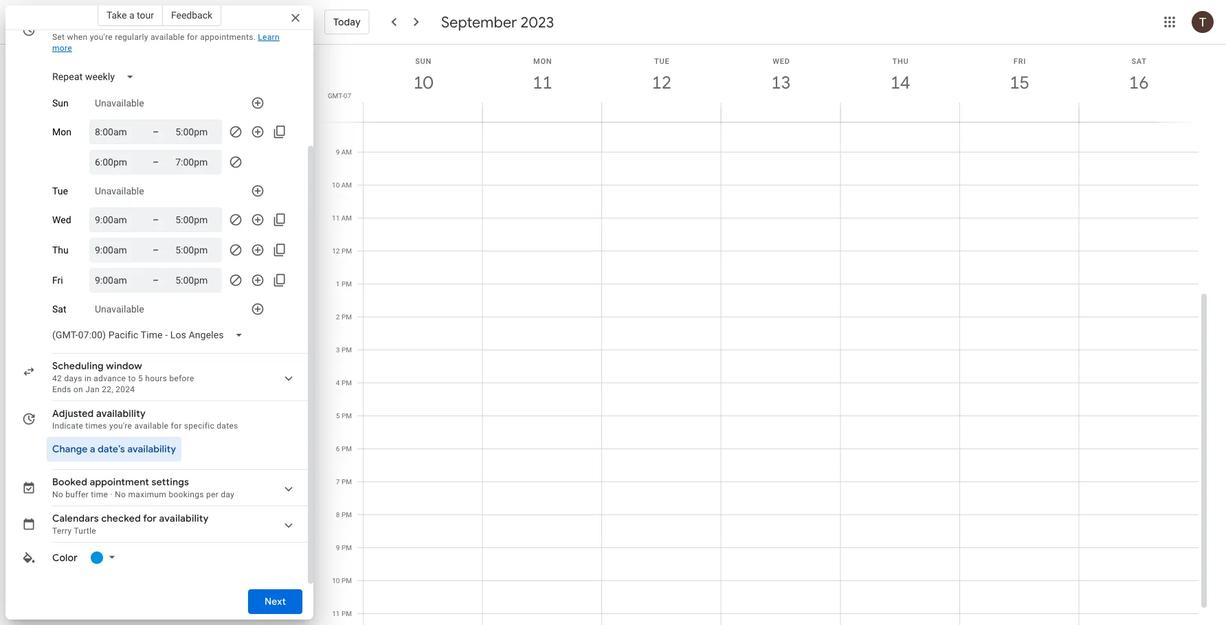 Task type: locate. For each thing, give the bounding box(es) containing it.
2 pm from the top
[[342, 280, 352, 288]]

15 column header
[[960, 45, 1080, 122]]

checked
[[101, 513, 141, 525]]

available
[[150, 32, 185, 42], [134, 421, 169, 431]]

sat inside sat 16
[[1132, 57, 1147, 65]]

7 pm from the top
[[342, 445, 352, 453]]

am down 07
[[342, 115, 352, 123]]

9 for 9 pm
[[336, 544, 340, 552]]

0 vertical spatial 10
[[413, 71, 432, 94]]

sat up saturday, september 16 element on the right top
[[1132, 57, 1147, 65]]

– left end time on fridays text box
[[153, 275, 159, 286]]

– right start time on mondays text field
[[153, 156, 159, 168]]

pm right 4
[[342, 379, 352, 387]]

4 am from the top
[[342, 214, 352, 222]]

9 for 9 am
[[336, 148, 340, 156]]

1 8 from the top
[[336, 115, 340, 123]]

learn more
[[52, 32, 280, 53]]

availability inside calendars checked for availability terry turtle
[[159, 513, 209, 525]]

pm right '2'
[[342, 313, 352, 321]]

10 column header
[[363, 45, 483, 122]]

next button
[[248, 586, 303, 619]]

calendars checked for availability terry turtle
[[52, 513, 209, 536]]

appointments.
[[200, 32, 256, 42]]

wed 13
[[771, 57, 790, 94]]

unavailable up start time on mondays text box
[[95, 97, 144, 109]]

1 horizontal spatial for
[[171, 421, 182, 431]]

1 horizontal spatial thu
[[893, 57, 909, 65]]

– left end time on wednesdays text field
[[153, 214, 159, 226]]

1 vertical spatial 8
[[336, 511, 340, 519]]

tue inside tue 12
[[655, 57, 670, 65]]

pm for 3 pm
[[342, 346, 352, 354]]

11 for 11 am
[[332, 214, 340, 222]]

1 unavailable from the top
[[95, 97, 144, 109]]

10 am
[[332, 181, 352, 189]]

1 vertical spatial 5
[[336, 412, 340, 420]]

mon left start time on mondays text box
[[52, 126, 71, 138]]

availability inside adjusted availability indicate times you're available for specific dates
[[96, 408, 146, 420]]

pm for 1 pm
[[342, 280, 352, 288]]

8 pm
[[336, 511, 352, 519]]

a inside take a tour button
[[129, 9, 134, 21]]

14 column header
[[840, 45, 960, 122]]

0 vertical spatial a
[[129, 9, 134, 21]]

3 pm
[[336, 346, 352, 354]]

3 – from the top
[[153, 214, 159, 226]]

sun
[[415, 57, 432, 65], [52, 97, 69, 109]]

1 horizontal spatial wed
[[773, 57, 790, 65]]

for left the specific
[[171, 421, 182, 431]]

0 vertical spatial fri
[[1014, 57, 1027, 65]]

1 horizontal spatial sun
[[415, 57, 432, 65]]

8 for 8 am
[[336, 115, 340, 123]]

10 pm from the top
[[342, 544, 352, 552]]

1 vertical spatial thu
[[52, 245, 69, 256]]

13
[[771, 71, 790, 94]]

no
[[52, 490, 63, 500], [115, 490, 126, 500]]

Start time on Thursdays text field
[[95, 242, 136, 259]]

5 up 6
[[336, 412, 340, 420]]

tue
[[655, 57, 670, 65], [52, 185, 68, 197]]

–
[[153, 126, 159, 138], [153, 156, 159, 168], [153, 214, 159, 226], [153, 244, 159, 256], [153, 275, 159, 286]]

14
[[890, 71, 910, 94]]

11 down 2023
[[532, 71, 552, 94]]

5 inside "scheduling window 42 days in advance to 5 hours before ends on jan 22, 2024"
[[138, 374, 143, 384]]

wed left start time on wednesdays text box
[[52, 214, 71, 226]]

1 horizontal spatial no
[[115, 490, 126, 500]]

pm right 1
[[342, 280, 352, 288]]

1 vertical spatial available
[[134, 421, 169, 431]]

scheduling window 42 days in advance to 5 hours before ends on jan 22, 2024
[[52, 360, 194, 395]]

6 pm
[[336, 445, 352, 453]]

9
[[336, 148, 340, 156], [336, 544, 340, 552]]

4 pm from the top
[[342, 346, 352, 354]]

sun inside 'sun 10'
[[415, 57, 432, 65]]

change
[[52, 443, 88, 456]]

End time on Fridays text field
[[175, 272, 217, 289]]

2 unavailable from the top
[[95, 185, 144, 197]]

calendars
[[52, 513, 99, 525]]

2 horizontal spatial for
[[187, 32, 198, 42]]

a left tour on the top
[[129, 9, 134, 21]]

thu inside the thu 14
[[893, 57, 909, 65]]

2 am from the top
[[342, 148, 352, 156]]

0 horizontal spatial a
[[90, 443, 95, 456]]

1 vertical spatial for
[[171, 421, 182, 431]]

0 vertical spatial 12
[[651, 71, 671, 94]]

– right start time on thursdays text box at left
[[153, 244, 159, 256]]

0 horizontal spatial wed
[[52, 214, 71, 226]]

unavailable up start time on wednesdays text box
[[95, 185, 144, 197]]

sat up scheduling
[[52, 304, 66, 315]]

6
[[336, 445, 340, 453]]

pm right '7'
[[342, 478, 352, 486]]

0 horizontal spatial 5
[[138, 374, 143, 384]]

available down tour on the top
[[150, 32, 185, 42]]

adjusted availability indicate times you're available for specific dates
[[52, 408, 238, 431]]

tue for tue 12
[[655, 57, 670, 65]]

15
[[1009, 71, 1029, 94]]

1 no from the left
[[52, 490, 63, 500]]

am up 12 pm
[[342, 214, 352, 222]]

sun up the sunday, september 10 element
[[415, 57, 432, 65]]

1 vertical spatial sat
[[52, 304, 66, 315]]

unavailable for sun
[[95, 97, 144, 109]]

pm right 3
[[342, 346, 352, 354]]

no down booked
[[52, 490, 63, 500]]

for down feedback button
[[187, 32, 198, 42]]

5 pm from the top
[[342, 379, 352, 387]]

0 vertical spatial 5
[[138, 374, 143, 384]]

you're down general availability in the top left of the page
[[90, 32, 113, 42]]

1 am from the top
[[342, 115, 352, 123]]

11 am
[[332, 214, 352, 222]]

tue for tue
[[52, 185, 68, 197]]

End time on Mondays text field
[[175, 154, 217, 171]]

8 down gmt-07
[[336, 115, 340, 123]]

0 horizontal spatial mon
[[52, 126, 71, 138]]

1 vertical spatial 11
[[332, 214, 340, 222]]

1 horizontal spatial fri
[[1014, 57, 1027, 65]]

thu left start time on thursdays text box at left
[[52, 245, 69, 256]]

fri left the start time on fridays text box
[[52, 275, 63, 286]]

am down "8 am"
[[342, 148, 352, 156]]

End time on Mondays text field
[[175, 124, 217, 140]]

0 horizontal spatial fri
[[52, 275, 63, 286]]

unavailable down the start time on fridays text box
[[95, 304, 144, 315]]

pm down 9 pm
[[342, 577, 352, 585]]

2 vertical spatial 11
[[332, 610, 340, 618]]

5 right the to
[[138, 374, 143, 384]]

1 vertical spatial wed
[[52, 214, 71, 226]]

thu for thu 14
[[893, 57, 909, 65]]

1 vertical spatial 10
[[332, 181, 340, 189]]

16 column header
[[1079, 45, 1199, 122]]

pm for 11 pm
[[342, 610, 352, 618]]

3 unavailable from the top
[[95, 304, 144, 315]]

fri inside the fri 15
[[1014, 57, 1027, 65]]

9 up 10 pm
[[336, 544, 340, 552]]

1 9 from the top
[[336, 148, 340, 156]]

1 – from the top
[[153, 126, 159, 138]]

0 vertical spatial sat
[[1132, 57, 1147, 65]]

maximum
[[128, 490, 166, 500]]

1 horizontal spatial tue
[[655, 57, 670, 65]]

Start time on Mondays text field
[[95, 154, 136, 171]]

no right the ·
[[115, 490, 126, 500]]

0 vertical spatial thu
[[893, 57, 909, 65]]

pm up 1 pm
[[342, 247, 352, 255]]

– right start time on mondays text box
[[153, 126, 159, 138]]

1 vertical spatial tue
[[52, 185, 68, 197]]

availability
[[92, 19, 141, 31], [96, 408, 146, 420], [127, 443, 176, 456], [159, 513, 209, 525]]

availability up regularly
[[92, 19, 141, 31]]

3 pm from the top
[[342, 313, 352, 321]]

wednesday, september 13 element
[[766, 67, 797, 98]]

11 pm from the top
[[342, 577, 352, 585]]

september 2023
[[441, 12, 554, 32]]

1 horizontal spatial a
[[129, 9, 134, 21]]

pm for 10 pm
[[342, 577, 352, 585]]

availability down 2024
[[96, 408, 146, 420]]

times
[[85, 421, 107, 431]]

1 vertical spatial you're
[[109, 421, 132, 431]]

0 vertical spatial wed
[[773, 57, 790, 65]]

a for take
[[129, 9, 134, 21]]

1 vertical spatial mon
[[52, 126, 71, 138]]

1 vertical spatial a
[[90, 443, 95, 456]]

unavailable
[[95, 97, 144, 109], [95, 185, 144, 197], [95, 304, 144, 315]]

4 – from the top
[[153, 244, 159, 256]]

change a date's availability button
[[47, 437, 182, 462]]

10
[[413, 71, 432, 94], [332, 181, 340, 189], [332, 577, 340, 585]]

0 horizontal spatial for
[[143, 513, 157, 525]]

a inside change a date's availability button
[[90, 443, 95, 456]]

8 down '7'
[[336, 511, 340, 519]]

0 horizontal spatial sat
[[52, 304, 66, 315]]

am
[[342, 115, 352, 123], [342, 148, 352, 156], [342, 181, 352, 189], [342, 214, 352, 222]]

jan
[[85, 385, 100, 395]]

11 column header
[[482, 45, 602, 122]]

mon up monday, september 11 element
[[534, 57, 552, 65]]

wed for wed
[[52, 214, 71, 226]]

2 vertical spatial for
[[143, 513, 157, 525]]

availability down bookings
[[159, 513, 209, 525]]

wed
[[773, 57, 790, 65], [52, 214, 71, 226]]

pm down 8 pm
[[342, 544, 352, 552]]

thu
[[893, 57, 909, 65], [52, 245, 69, 256]]

fri up friday, september 15 element
[[1014, 57, 1027, 65]]

4
[[336, 379, 340, 387]]

0 horizontal spatial sun
[[52, 97, 69, 109]]

3 am from the top
[[342, 181, 352, 189]]

thursday, september 14 element
[[885, 67, 917, 98]]

2 8 from the top
[[336, 511, 340, 519]]

1 horizontal spatial sat
[[1132, 57, 1147, 65]]

thu up thursday, september 14 element
[[893, 57, 909, 65]]

for
[[187, 32, 198, 42], [171, 421, 182, 431], [143, 513, 157, 525]]

2 vertical spatial unavailable
[[95, 304, 144, 315]]

you're up change a date's availability
[[109, 421, 132, 431]]

take
[[106, 9, 127, 21]]

a left date's
[[90, 443, 95, 456]]

grid containing 10
[[319, 45, 1210, 626]]

booked
[[52, 476, 87, 489]]

appointment
[[90, 476, 149, 489]]

11 down 10 pm
[[332, 610, 340, 618]]

1 vertical spatial 12
[[332, 247, 340, 255]]

1 horizontal spatial mon
[[534, 57, 552, 65]]

settings
[[152, 476, 189, 489]]

07
[[344, 91, 351, 100]]

wed inside wed 13
[[773, 57, 790, 65]]

change a date's availability
[[52, 443, 176, 456]]

for down maximum
[[143, 513, 157, 525]]

– for fri
[[153, 275, 159, 286]]

End time on Wednesdays text field
[[175, 212, 217, 228]]

8 for 8 pm
[[336, 511, 340, 519]]

pm down 4 pm
[[342, 412, 352, 420]]

12 pm from the top
[[342, 610, 352, 618]]

5
[[138, 374, 143, 384], [336, 412, 340, 420]]

0 vertical spatial tue
[[655, 57, 670, 65]]

date's
[[98, 443, 125, 456]]

0 vertical spatial 8
[[336, 115, 340, 123]]

0 vertical spatial unavailable
[[95, 97, 144, 109]]

2 no from the left
[[115, 490, 126, 500]]

8 pm from the top
[[342, 478, 352, 486]]

1 vertical spatial fri
[[52, 275, 63, 286]]

9 pm from the top
[[342, 511, 352, 519]]

a for change
[[90, 443, 95, 456]]

take a tour
[[106, 9, 154, 21]]

0 vertical spatial 11
[[532, 71, 552, 94]]

ends
[[52, 385, 71, 395]]

5 – from the top
[[153, 275, 159, 286]]

1 pm from the top
[[342, 247, 352, 255]]

0 vertical spatial mon
[[534, 57, 552, 65]]

1
[[336, 280, 340, 288]]

16
[[1129, 71, 1148, 94]]

3
[[336, 346, 340, 354]]

2 9 from the top
[[336, 544, 340, 552]]

0 horizontal spatial 12
[[332, 247, 340, 255]]

sunday, september 10 element
[[408, 67, 439, 98]]

wed up wednesday, september 13 element
[[773, 57, 790, 65]]

pm right 6
[[342, 445, 352, 453]]

scheduling
[[52, 360, 104, 373]]

when
[[67, 32, 88, 42]]

mon inside mon 11
[[534, 57, 552, 65]]

a
[[129, 9, 134, 21], [90, 443, 95, 456]]

9 pm
[[336, 544, 352, 552]]

7 pm
[[336, 478, 352, 486]]

pm down 10 pm
[[342, 610, 352, 618]]

am down 9 am
[[342, 181, 352, 189]]

pm for 9 pm
[[342, 544, 352, 552]]

1 vertical spatial 9
[[336, 544, 340, 552]]

42
[[52, 374, 62, 384]]

11 down 10 am
[[332, 214, 340, 222]]

None field
[[47, 65, 145, 89], [47, 323, 254, 348], [47, 65, 145, 89], [47, 323, 254, 348]]

fri for fri
[[52, 275, 63, 286]]

for inside calendars checked for availability terry turtle
[[143, 513, 157, 525]]

0 vertical spatial sun
[[415, 57, 432, 65]]

am for 8 am
[[342, 115, 352, 123]]

grid
[[319, 45, 1210, 626]]

pm
[[342, 247, 352, 255], [342, 280, 352, 288], [342, 313, 352, 321], [342, 346, 352, 354], [342, 379, 352, 387], [342, 412, 352, 420], [342, 445, 352, 453], [342, 478, 352, 486], [342, 511, 352, 519], [342, 544, 352, 552], [342, 577, 352, 585], [342, 610, 352, 618]]

0 horizontal spatial thu
[[52, 245, 69, 256]]

availability down adjusted availability indicate times you're available for specific dates
[[127, 443, 176, 456]]

0 vertical spatial for
[[187, 32, 198, 42]]

11 inside mon 11
[[532, 71, 552, 94]]

6 pm from the top
[[342, 412, 352, 420]]

1 vertical spatial sun
[[52, 97, 69, 109]]

9 up 10 am
[[336, 148, 340, 156]]

pm down "7 pm" at the bottom
[[342, 511, 352, 519]]

0 horizontal spatial no
[[52, 490, 63, 500]]

8 am
[[336, 115, 352, 123]]

12 inside column header
[[651, 71, 671, 94]]

available up change a date's availability
[[134, 421, 169, 431]]

sun down more
[[52, 97, 69, 109]]

1 vertical spatial unavailable
[[95, 185, 144, 197]]

1 horizontal spatial 12
[[651, 71, 671, 94]]

11
[[532, 71, 552, 94], [332, 214, 340, 222], [332, 610, 340, 618]]

0 horizontal spatial tue
[[52, 185, 68, 197]]

gmt-07
[[328, 91, 351, 100]]

advance
[[94, 374, 126, 384]]

2 vertical spatial 10
[[332, 577, 340, 585]]

unavailable for tue
[[95, 185, 144, 197]]

12
[[651, 71, 671, 94], [332, 247, 340, 255]]

10 for 10 am
[[332, 181, 340, 189]]

0 vertical spatial 9
[[336, 148, 340, 156]]



Task type: vqa. For each thing, say whether or not it's contained in the screenshot.
Start Time "text field"
no



Task type: describe. For each thing, give the bounding box(es) containing it.
general
[[52, 19, 89, 31]]

on
[[73, 385, 83, 395]]

pm for 5 pm
[[342, 412, 352, 420]]

specific
[[184, 421, 215, 431]]

before
[[169, 374, 194, 384]]

for inside adjusted availability indicate times you're available for specific dates
[[171, 421, 182, 431]]

dates
[[217, 421, 238, 431]]

buffer
[[66, 490, 89, 500]]

saturday, september 16 element
[[1124, 67, 1155, 98]]

gmt-
[[328, 91, 344, 100]]

mon for mon 11
[[534, 57, 552, 65]]

10 for 10 pm
[[332, 577, 340, 585]]

9 am
[[336, 148, 352, 156]]

0 vertical spatial you're
[[90, 32, 113, 42]]

10 pm
[[332, 577, 352, 585]]

am for 9 am
[[342, 148, 352, 156]]

sat for sat 16
[[1132, 57, 1147, 65]]

indicate
[[52, 421, 83, 431]]

available inside adjusted availability indicate times you're available for specific dates
[[134, 421, 169, 431]]

2
[[336, 313, 340, 321]]

– for thu
[[153, 244, 159, 256]]

color
[[52, 552, 78, 565]]

Start time on Mondays text field
[[95, 124, 136, 140]]

terry
[[52, 527, 72, 536]]

feedback
[[171, 9, 213, 21]]

tue 12
[[651, 57, 671, 94]]

regularly
[[115, 32, 148, 42]]

sat for sat
[[52, 304, 66, 315]]

hours
[[145, 374, 167, 384]]

next
[[265, 596, 286, 609]]

·
[[110, 490, 113, 500]]

sun for sun
[[52, 97, 69, 109]]

days
[[64, 374, 82, 384]]

availability inside button
[[127, 443, 176, 456]]

11 pm
[[332, 610, 352, 618]]

22,
[[102, 385, 113, 395]]

Start time on Fridays text field
[[95, 272, 136, 289]]

learn more link
[[52, 32, 280, 53]]

tuesday, september 12 element
[[646, 67, 678, 98]]

mon for mon
[[52, 126, 71, 138]]

thu for thu
[[52, 245, 69, 256]]

friday, september 15 element
[[1004, 67, 1036, 98]]

september
[[441, 12, 517, 32]]

unavailable for sat
[[95, 304, 144, 315]]

13 column header
[[721, 45, 841, 122]]

booked appointment settings no buffer time · no maximum bookings per day
[[52, 476, 235, 500]]

am for 10 am
[[342, 181, 352, 189]]

sun 10
[[413, 57, 432, 94]]

to
[[128, 374, 136, 384]]

11 for 11 pm
[[332, 610, 340, 618]]

wed for wed 13
[[773, 57, 790, 65]]

10 inside column header
[[413, 71, 432, 94]]

take a tour button
[[98, 4, 163, 26]]

7
[[336, 478, 340, 486]]

fri 15
[[1009, 57, 1029, 94]]

feedback button
[[163, 4, 221, 26]]

day
[[221, 490, 235, 500]]

turtle
[[74, 527, 96, 536]]

pm for 12 pm
[[342, 247, 352, 255]]

pm for 2 pm
[[342, 313, 352, 321]]

set when you're regularly available for appointments.
[[52, 32, 256, 42]]

window
[[106, 360, 142, 373]]

sun for sun 10
[[415, 57, 432, 65]]

learn
[[258, 32, 280, 42]]

adjusted
[[52, 408, 94, 420]]

per
[[206, 490, 219, 500]]

time
[[91, 490, 108, 500]]

2023
[[521, 12, 554, 32]]

4 pm
[[336, 379, 352, 387]]

you're inside adjusted availability indicate times you're available for specific dates
[[109, 421, 132, 431]]

1 pm
[[336, 280, 352, 288]]

5 pm
[[336, 412, 352, 420]]

2 pm
[[336, 313, 352, 321]]

general availability
[[52, 19, 141, 31]]

today
[[333, 16, 361, 28]]

monday, september 11 element
[[527, 67, 559, 98]]

set
[[52, 32, 65, 42]]

today button
[[325, 6, 370, 39]]

12 column header
[[602, 45, 722, 122]]

bookings
[[169, 490, 204, 500]]

in
[[84, 374, 91, 384]]

1 horizontal spatial 5
[[336, 412, 340, 420]]

pm for 6 pm
[[342, 445, 352, 453]]

Start time on Wednesdays text field
[[95, 212, 136, 228]]

more
[[52, 43, 72, 53]]

mon 11
[[532, 57, 552, 94]]

0 vertical spatial available
[[150, 32, 185, 42]]

thu 14
[[890, 57, 910, 94]]

tour
[[137, 9, 154, 21]]

pm for 7 pm
[[342, 478, 352, 486]]

fri for fri 15
[[1014, 57, 1027, 65]]

End time on Thursdays text field
[[175, 242, 217, 259]]

pm for 4 pm
[[342, 379, 352, 387]]

pm for 8 pm
[[342, 511, 352, 519]]

am for 11 am
[[342, 214, 352, 222]]

– for wed
[[153, 214, 159, 226]]

2024
[[116, 385, 135, 395]]

12 pm
[[332, 247, 352, 255]]

– for mon
[[153, 126, 159, 138]]

2 – from the top
[[153, 156, 159, 168]]



